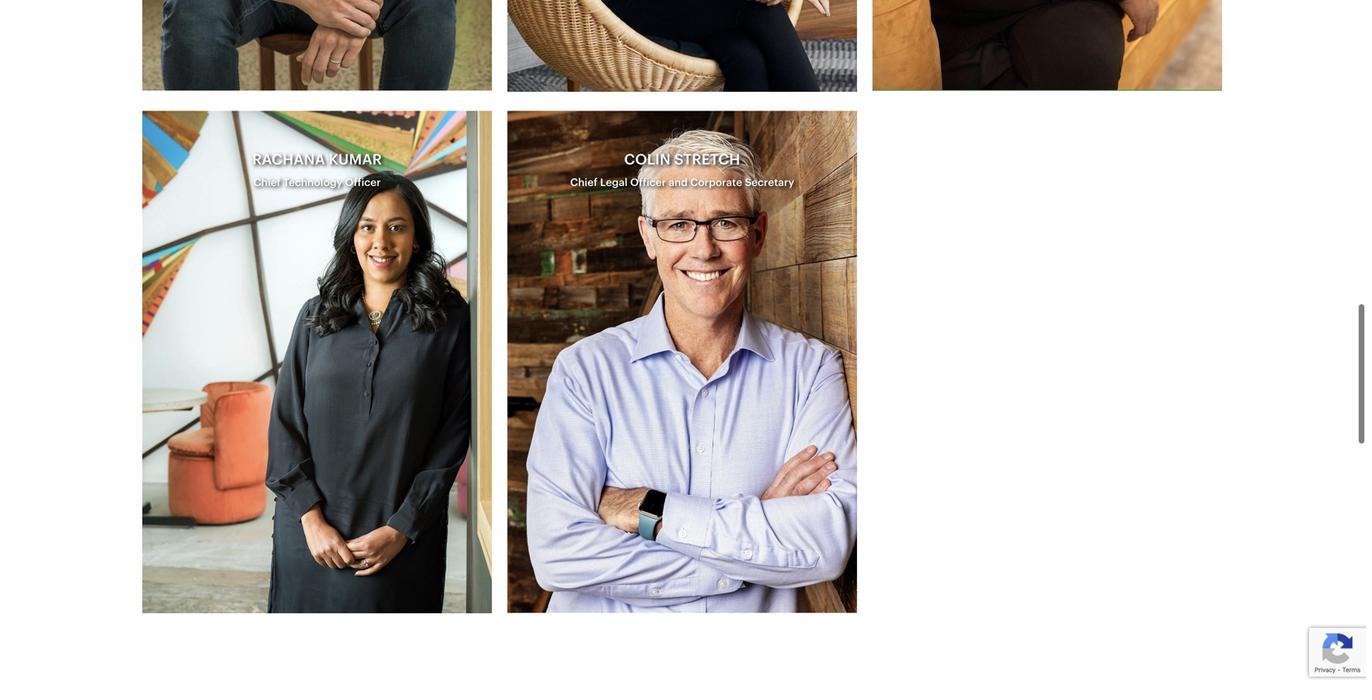 Task type: describe. For each thing, give the bounding box(es) containing it.
officer for colin stretch
[[630, 178, 666, 188]]

legal
[[600, 178, 628, 188]]

rachana kumar
[[252, 153, 382, 168]]

stretch
[[675, 153, 741, 168]]

colin stretch
[[624, 153, 741, 168]]

chief for colin
[[570, 178, 598, 188]]

technology
[[283, 178, 343, 188]]

kumar
[[329, 153, 382, 168]]

officer for rachana kumar
[[345, 178, 381, 188]]



Task type: locate. For each thing, give the bounding box(es) containing it.
rachana
[[252, 153, 325, 168]]

0 horizontal spatial chief
[[253, 178, 281, 188]]

chief
[[570, 178, 598, 188], [253, 178, 281, 188]]

chief down 'rachana'
[[253, 178, 281, 188]]

officer down kumar
[[345, 178, 381, 188]]

colin
[[624, 153, 671, 168]]

portrait image
[[142, 0, 492, 91], [508, 0, 857, 92], [873, 0, 1223, 91], [142, 111, 492, 614], [508, 111, 857, 614]]

corporate
[[690, 178, 743, 188]]

2 chief from the left
[[253, 178, 281, 188]]

2 officer from the left
[[345, 178, 381, 188]]

chief for rachana
[[253, 178, 281, 188]]

chief technology officer
[[253, 178, 381, 188]]

1 horizontal spatial officer
[[630, 178, 666, 188]]

1 officer from the left
[[630, 178, 666, 188]]

officer
[[630, 178, 666, 188], [345, 178, 381, 188]]

0 horizontal spatial officer
[[345, 178, 381, 188]]

chief left legal at the left
[[570, 178, 598, 188]]

chief legal officer and corporate secretary
[[570, 178, 795, 188]]

and
[[669, 178, 688, 188]]

officer down the colin at the top
[[630, 178, 666, 188]]

secretary
[[745, 178, 795, 188]]

1 horizontal spatial chief
[[570, 178, 598, 188]]

1 chief from the left
[[570, 178, 598, 188]]



Task type: vqa. For each thing, say whether or not it's contained in the screenshot.
Colin
yes



